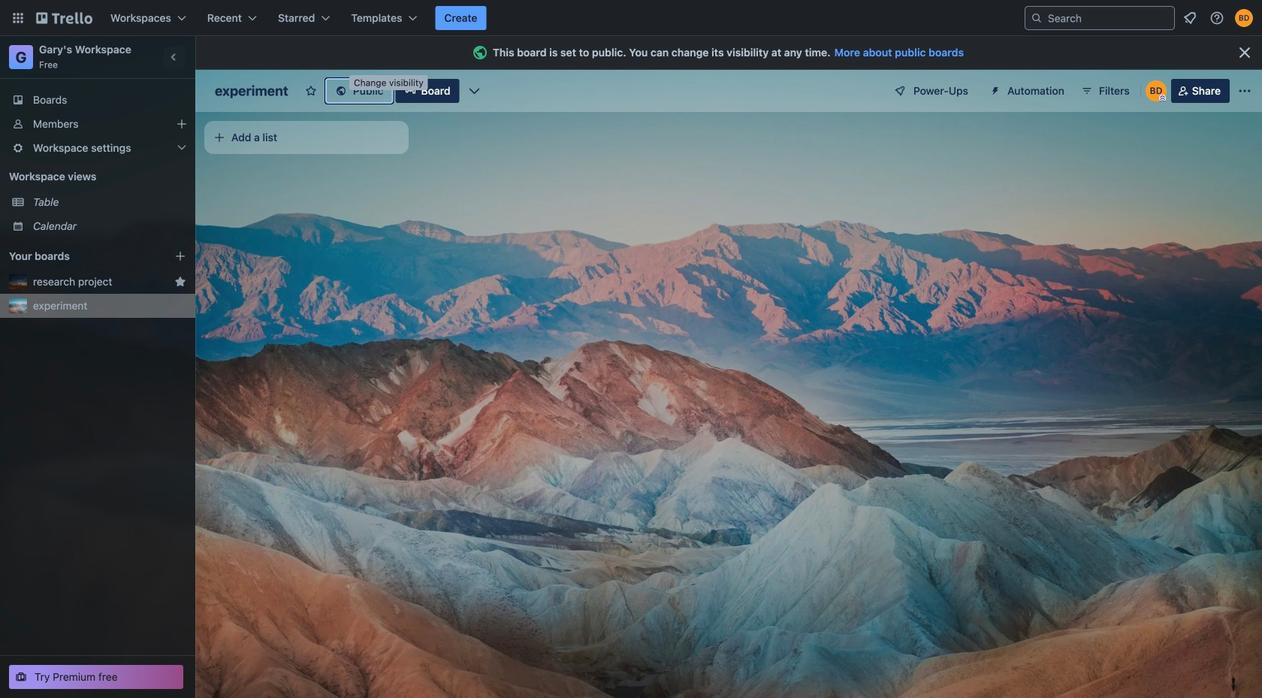 Task type: vqa. For each thing, say whether or not it's contained in the screenshot.
Add another list
no



Task type: locate. For each thing, give the bounding box(es) containing it.
Board name text field
[[207, 79, 296, 103]]

add board image
[[174, 250, 186, 262]]

barb dwyer (barbdwyer3) image inside primary element
[[1236, 9, 1254, 27]]

open information menu image
[[1210, 11, 1225, 26]]

show menu image
[[1238, 83, 1253, 98]]

your boards with 2 items element
[[9, 247, 152, 265]]

back to home image
[[36, 6, 92, 30]]

barb dwyer (barbdwyer3) image
[[1236, 9, 1254, 27], [1146, 80, 1167, 101]]

search image
[[1031, 12, 1043, 24]]

0 horizontal spatial barb dwyer (barbdwyer3) image
[[1146, 80, 1167, 101]]

1 vertical spatial barb dwyer (barbdwyer3) image
[[1146, 80, 1167, 101]]

primary element
[[0, 0, 1263, 36]]

this member is an admin of this board. image
[[1160, 95, 1167, 101]]

tooltip
[[350, 75, 428, 90]]

starred icon image
[[174, 276, 186, 288]]

1 horizontal spatial barb dwyer (barbdwyer3) image
[[1236, 9, 1254, 27]]

0 vertical spatial barb dwyer (barbdwyer3) image
[[1236, 9, 1254, 27]]

workspace navigation collapse icon image
[[164, 47, 185, 68]]



Task type: describe. For each thing, give the bounding box(es) containing it.
0 notifications image
[[1182, 9, 1200, 27]]

customize views image
[[467, 83, 482, 98]]

star or unstar board image
[[305, 85, 317, 97]]

Search field
[[1043, 8, 1175, 29]]



